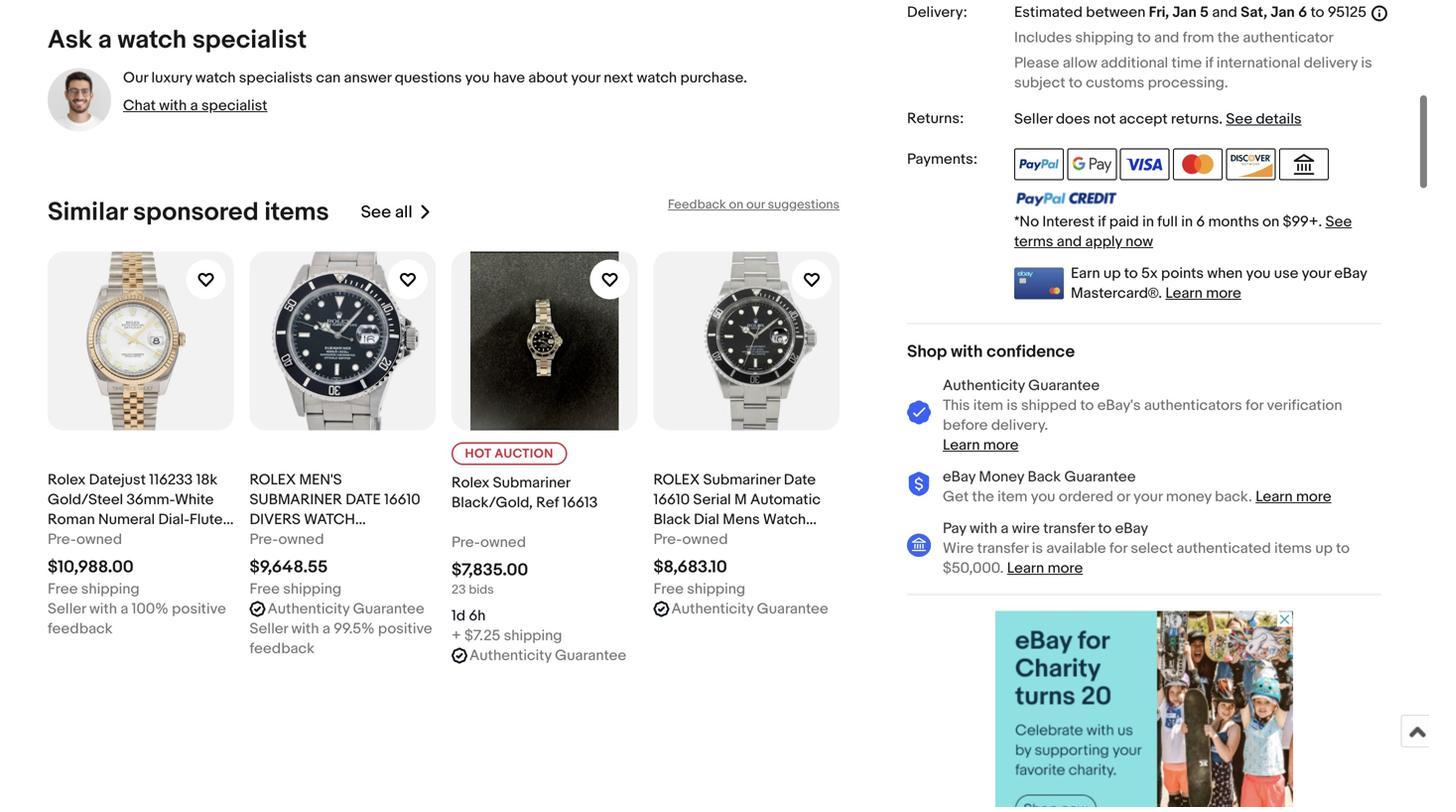 Task type: describe. For each thing, give the bounding box(es) containing it.
seller does not accept returns . see details
[[1015, 110, 1302, 128]]

feedback on our suggestions link
[[668, 197, 840, 212]]

for inside authenticity guarantee this item is shipped to ebay's authenticators for verification before delivery. learn more
[[1246, 397, 1264, 415]]

confidence
[[987, 342, 1075, 363]]

please
[[1015, 54, 1060, 72]]

automatic
[[751, 491, 821, 509]]

a for chat with a specialist
[[190, 97, 198, 115]]

learn more for authenticated
[[1008, 560, 1083, 578]]

1 horizontal spatial authenticity guarantee
[[470, 647, 627, 665]]

paypal image
[[1015, 149, 1064, 180]]

1 horizontal spatial see
[[1227, 110, 1253, 128]]

#cs085
[[337, 531, 394, 549]]

pre-owned text field for $8,683.10
[[654, 530, 728, 550]]

pre-owned text field for $10,988.00
[[48, 530, 122, 550]]

Free shipping text field
[[48, 579, 140, 599]]

automatic
[[250, 531, 334, 549]]

authenticators
[[1145, 397, 1243, 415]]

18k
[[196, 471, 218, 489]]

1 vertical spatial item
[[998, 488, 1028, 506]]

delivery:
[[907, 4, 968, 21]]

additional
[[1101, 54, 1169, 72]]

with for pay
[[970, 520, 998, 538]]

positive inside seller with a 99.5% positive feedback
[[378, 620, 432, 638]]

all
[[395, 202, 413, 223]]

questions
[[395, 69, 462, 87]]

seller for seller does not accept returns . see details
[[1015, 110, 1053, 128]]

see for see all
[[361, 202, 391, 223]]

shipped
[[1022, 397, 1077, 415]]

seller for seller with a 99.5% positive feedback
[[250, 620, 288, 638]]

free shipping text field for $8,683.10
[[654, 579, 746, 599]]

ask
[[48, 25, 92, 56]]

customs
[[1086, 74, 1145, 92]]

see all link
[[361, 197, 433, 228]]

watch
[[304, 511, 355, 529]]

1 jan from the left
[[1173, 4, 1197, 21]]

0 horizontal spatial 6
[[1197, 213, 1206, 231]]

learn down points in the top of the page
[[1166, 285, 1203, 303]]

get the item you ordered or your money back.
[[943, 488, 1253, 506]]

when
[[1208, 265, 1243, 283]]

apply
[[1086, 233, 1123, 251]]

transfer inside wire transfer is available for select authenticated items up to $50,000.
[[978, 540, 1029, 558]]

rolex for rolex datejust 116233 18k gold/steel 36mm-white roman numeral dial-fluted bezel
[[48, 471, 86, 489]]

16613
[[562, 494, 598, 512]]

wire transfer image
[[1280, 149, 1329, 180]]

ordered
[[1059, 488, 1114, 506]]

and inside see terms and apply now
[[1057, 233, 1082, 251]]

+ $7.25 shipping text field
[[452, 626, 562, 646]]

see terms and apply now
[[1015, 213, 1353, 251]]

pre-owned $8,683.10 free shipping
[[654, 531, 746, 598]]

bids
[[469, 582, 494, 598]]

learn right the back.
[[1256, 488, 1293, 506]]

more for learn more 'link' on the right of the back.
[[1297, 488, 1332, 506]]

back
[[1028, 468, 1061, 486]]

watch for a
[[118, 25, 187, 56]]

1 vertical spatial if
[[1098, 213, 1106, 231]]

shipping for $10,988.00
[[81, 580, 140, 598]]

more inside authenticity guarantee this item is shipped to ebay's authenticators for verification before delivery. learn more
[[984, 437, 1019, 454]]

now
[[1126, 233, 1154, 251]]

guarantee up 99.5%
[[353, 600, 425, 618]]

learn inside authenticity guarantee this item is shipped to ebay's authenticators for verification before delivery. learn more
[[943, 437, 980, 454]]

white
[[175, 491, 214, 509]]

does
[[1056, 110, 1091, 128]]

with for chat
[[159, 97, 187, 115]]

rolex for $9,648.55
[[250, 471, 296, 489]]

chat with a specialist
[[123, 97, 268, 115]]

interest
[[1043, 213, 1095, 231]]

for inside wire transfer is available for select authenticated items up to $50,000.
[[1110, 540, 1128, 558]]

a inside pre-owned $10,988.00 free shipping seller with a 100% positive feedback
[[120, 600, 128, 618]]

not
[[1094, 110, 1116, 128]]

learn more link down the before
[[943, 437, 1019, 454]]

serial
[[693, 491, 731, 509]]

95125
[[1328, 4, 1367, 21]]

1d 6h text field
[[452, 606, 486, 626]]

pre-owned text field for $7,835.00
[[452, 533, 526, 553]]

sat,
[[1241, 4, 1268, 21]]

with details__icon image for ebay money back guarantee
[[907, 472, 931, 497]]

learn more link down available
[[1008, 560, 1083, 578]]

Seller with a 99.5% positive feedback text field
[[250, 619, 436, 659]]

datejust
[[89, 471, 146, 489]]

fluted
[[190, 511, 232, 529]]

with details__icon image for authenticity guarantee
[[907, 401, 931, 425]]

authenticator
[[1243, 29, 1334, 47]]

visa image
[[1121, 149, 1170, 180]]

free for $10,988.00
[[48, 580, 78, 598]]

guarantee inside text box
[[757, 600, 829, 618]]

answer
[[344, 69, 392, 87]]

36mm-
[[127, 491, 175, 509]]

black
[[654, 511, 691, 529]]

guarantee inside authenticity guarantee this item is shipped to ebay's authenticators for verification before delivery. learn more
[[1029, 377, 1100, 395]]

you inside earn up to 5x points when you use your ebay mastercard®.
[[1247, 265, 1271, 283]]

shipping inside includes shipping to and from the authenticator please allow additional time if international delivery is subject to customs processing.
[[1076, 29, 1134, 47]]

date
[[346, 491, 381, 509]]

5
[[1201, 4, 1209, 21]]

shipping inside "pre-owned $7,835.00 23 bids 1d 6h + $7.25 shipping"
[[504, 627, 562, 645]]

estimated
[[1015, 4, 1083, 21]]

shop
[[907, 342, 948, 363]]

seller inside pre-owned $10,988.00 free shipping seller with a 100% positive feedback
[[48, 600, 86, 618]]

watch for luxury
[[195, 69, 236, 87]]

pre- for $8,683.10
[[654, 531, 683, 549]]

processing.
[[1148, 74, 1229, 92]]

discover image
[[1227, 149, 1276, 180]]

learn more link right the back.
[[1256, 488, 1332, 506]]

about
[[529, 69, 568, 87]]

if inside includes shipping to and from the authenticator please allow additional time if international delivery is subject to customs processing.
[[1206, 54, 1214, 72]]

free for $9,648.55
[[250, 580, 280, 598]]

2 jan from the left
[[1271, 4, 1295, 21]]

our
[[123, 69, 148, 87]]

submariner for 16613
[[493, 474, 570, 492]]

hot
[[465, 446, 492, 462]]

23 bids text field
[[452, 582, 494, 598]]

specialist for ask a watch specialist
[[192, 25, 307, 56]]

a right ask
[[98, 25, 112, 56]]

learn down wire
[[1008, 560, 1045, 578]]

free for $8,683.10
[[654, 580, 684, 598]]

fri,
[[1149, 4, 1170, 21]]

terms
[[1015, 233, 1054, 251]]

months
[[1209, 213, 1260, 231]]

international
[[1217, 54, 1301, 72]]

Seller with a 100% positive feedback text field
[[48, 599, 234, 639]]

0 vertical spatial 6
[[1299, 4, 1308, 21]]

0 horizontal spatial on
[[729, 197, 744, 212]]

divers
[[250, 511, 301, 529]]

feedback inside seller with a 99.5% positive feedback
[[250, 640, 315, 658]]

our
[[747, 197, 765, 212]]

see terms and apply now link
[[1015, 213, 1353, 251]]

with for shop
[[951, 342, 983, 363]]

guarantee down + $7.25 shipping text box
[[555, 647, 627, 665]]

delivery
[[1304, 54, 1358, 72]]

details
[[1256, 110, 1302, 128]]

more for learn more 'link' under points in the top of the page
[[1207, 285, 1242, 303]]

pre- for $7,835.00
[[452, 534, 481, 552]]

from
[[1183, 29, 1215, 47]]

learn more for you
[[1166, 285, 1242, 303]]

with for seller
[[291, 620, 319, 638]]

is inside authenticity guarantee this item is shipped to ebay's authenticators for verification before delivery. learn more
[[1007, 397, 1018, 415]]

google pay image
[[1068, 149, 1117, 180]]

authenticity guarantee for $8,683.10
[[672, 600, 829, 618]]

more for learn more 'link' underneath available
[[1048, 560, 1083, 578]]

2 horizontal spatial and
[[1213, 4, 1238, 21]]

earn
[[1071, 265, 1101, 283]]

shipping for $8,683.10
[[687, 580, 746, 598]]

wire
[[1012, 520, 1040, 538]]

chat with a specialist button
[[123, 97, 268, 115]]

numeral
[[98, 511, 155, 529]]

see all
[[361, 202, 413, 223]]

owned for $9,648.55
[[279, 531, 324, 549]]

advertisement region
[[996, 611, 1294, 807]]

authenticity up seller with a 99.5% positive feedback
[[268, 600, 350, 618]]

includes shipping to and from the authenticator please allow additional time if international delivery is subject to customs processing.
[[1015, 29, 1373, 92]]

back.
[[1215, 488, 1253, 506]]

specialists
[[239, 69, 313, 87]]

$7.25
[[465, 627, 501, 645]]

99.5%
[[334, 620, 375, 638]]

owned for $7,835.00
[[481, 534, 526, 552]]

accept
[[1120, 110, 1168, 128]]

before
[[943, 417, 988, 435]]

is inside wire transfer is available for select authenticated items up to $50,000.
[[1032, 540, 1044, 558]]

Authenticity Guarantee text field
[[672, 599, 829, 619]]

bezel
[[48, 531, 85, 549]]

suggestions
[[768, 197, 840, 212]]

$10,988.00
[[48, 557, 134, 578]]



Task type: vqa. For each thing, say whether or not it's contained in the screenshot.
Beats By Dr. Dre Bts Studio Buds Wireless Noise Canceling Bluetooth Earphones
no



Task type: locate. For each thing, give the bounding box(es) containing it.
to inside earn up to 5x points when you use your ebay mastercard®.
[[1125, 265, 1138, 283]]

2 horizontal spatial seller
[[1015, 110, 1053, 128]]

0 horizontal spatial authenticity guarantee
[[268, 600, 425, 618]]

free down $8,683.10
[[654, 580, 684, 598]]

pre- inside pre-owned $10,988.00 free shipping seller with a 100% positive feedback
[[48, 531, 76, 549]]

0 horizontal spatial in
[[1143, 213, 1155, 231]]

if
[[1206, 54, 1214, 72], [1098, 213, 1106, 231]]

shipping
[[1076, 29, 1134, 47], [81, 580, 140, 598], [283, 580, 342, 598], [687, 580, 746, 598], [504, 627, 562, 645]]

1 horizontal spatial learn more
[[1166, 285, 1242, 303]]

authenticity inside text box
[[672, 600, 754, 618]]

learn more right the back.
[[1256, 488, 1332, 506]]

positive inside pre-owned $10,988.00 free shipping seller with a 100% positive feedback
[[172, 600, 226, 618]]

the inside includes shipping to and from the authenticator please allow additional time if international delivery is subject to customs processing.
[[1218, 29, 1240, 47]]

you left the have
[[465, 69, 490, 87]]

0 horizontal spatial you
[[465, 69, 490, 87]]

submariner inside rolex submariner date 16610 serial m automatic black dial mens watch 90212594
[[703, 471, 781, 489]]

2 horizontal spatial watch
[[637, 69, 677, 87]]

2 vertical spatial is
[[1032, 540, 1044, 558]]

shipping down "$9,648.55" on the left
[[283, 580, 342, 598]]

0 horizontal spatial is
[[1007, 397, 1018, 415]]

rolex for $8,683.10
[[654, 471, 700, 489]]

$9,648.55
[[250, 557, 328, 578]]

1 16610 from the left
[[384, 491, 421, 509]]

item
[[974, 397, 1004, 415], [998, 488, 1028, 506]]

0 vertical spatial up
[[1104, 265, 1121, 283]]

0 vertical spatial you
[[465, 69, 490, 87]]

0 horizontal spatial free shipping text field
[[250, 579, 342, 599]]

submariner up m on the bottom right of page
[[703, 471, 781, 489]]

0 vertical spatial if
[[1206, 54, 1214, 72]]

2 in from the left
[[1182, 213, 1194, 231]]

for left the verification
[[1246, 397, 1264, 415]]

1 horizontal spatial seller
[[250, 620, 288, 638]]

shipping right $7.25
[[504, 627, 562, 645]]

rolex inside rolex submariner date 16610 serial m automatic black dial mens watch 90212594
[[654, 471, 700, 489]]

the
[[1218, 29, 1240, 47], [973, 488, 995, 506]]

up inside earn up to 5x points when you use your ebay mastercard®.
[[1104, 265, 1121, 283]]

the right from
[[1218, 29, 1240, 47]]

the down 'money'
[[973, 488, 995, 506]]

more down available
[[1048, 560, 1083, 578]]

more
[[1207, 285, 1242, 303], [984, 437, 1019, 454], [1297, 488, 1332, 506], [1048, 560, 1083, 578]]

rolex inside 'rolex datejust 116233 18k gold/steel 36mm-white roman numeral dial-fluted bezel'
[[48, 471, 86, 489]]

seller down free shipping text field
[[48, 600, 86, 618]]

authenticity guarantee up 99.5%
[[268, 600, 425, 618]]

0 vertical spatial feedback
[[48, 620, 113, 638]]

1 horizontal spatial positive
[[378, 620, 432, 638]]

0 horizontal spatial if
[[1098, 213, 1106, 231]]

if up "apply"
[[1098, 213, 1106, 231]]

with left 99.5%
[[291, 620, 319, 638]]

Pre-owned text field
[[48, 530, 122, 550], [452, 533, 526, 553]]

specialist up specialists
[[192, 25, 307, 56]]

feedback
[[668, 197, 726, 212]]

authenticity guarantee
[[268, 600, 425, 618], [672, 600, 829, 618], [470, 647, 627, 665]]

$8,683.10 text field
[[654, 557, 728, 578]]

2 vertical spatial your
[[1134, 488, 1163, 506]]

see for see terms and apply now
[[1326, 213, 1353, 231]]

0 vertical spatial is
[[1362, 54, 1373, 72]]

0 vertical spatial seller
[[1015, 110, 1053, 128]]

ebay inside earn up to 5x points when you use your ebay mastercard®.
[[1335, 265, 1368, 283]]

0 vertical spatial and
[[1213, 4, 1238, 21]]

pre-owned text field down roman
[[48, 530, 122, 550]]

estimated between fri, jan 5 and sat, jan 6 to 95125
[[1015, 4, 1367, 21]]

1 vertical spatial you
[[1247, 265, 1271, 283]]

with right shop on the right top of page
[[951, 342, 983, 363]]

pre-owned text field down divers
[[250, 530, 324, 550]]

seller inside seller with a 99.5% positive feedback
[[250, 620, 288, 638]]

1 vertical spatial 6
[[1197, 213, 1206, 231]]

items left "see all"
[[264, 197, 329, 228]]

jan up authenticator
[[1271, 4, 1295, 21]]

1d
[[452, 607, 466, 625]]

16610
[[384, 491, 421, 509], [654, 491, 690, 509]]

dial
[[694, 511, 720, 529]]

1 horizontal spatial ebay
[[1116, 520, 1149, 538]]

2 pre-owned text field from the left
[[654, 530, 728, 550]]

pre- up $7,835.00
[[452, 534, 481, 552]]

jan left 5
[[1173, 4, 1197, 21]]

0 horizontal spatial pre-owned text field
[[250, 530, 324, 550]]

pre-owned text field for $9,648.55
[[250, 530, 324, 550]]

1 vertical spatial specialist
[[201, 97, 268, 115]]

shipping inside pre-owned $9,648.55 free shipping
[[283, 580, 342, 598]]

verification
[[1267, 397, 1343, 415]]

0 horizontal spatial see
[[361, 202, 391, 223]]

watch right next
[[637, 69, 677, 87]]

2 16610 from the left
[[654, 491, 690, 509]]

1 horizontal spatial you
[[1031, 488, 1056, 506]]

$99+.
[[1283, 213, 1323, 231]]

rolex up gold/steel
[[48, 471, 86, 489]]

a inside seller with a 99.5% positive feedback
[[323, 620, 330, 638]]

1 pre-owned text field from the left
[[250, 530, 324, 550]]

seller with a 99.5% positive feedback
[[250, 620, 436, 658]]

0 vertical spatial specialist
[[192, 25, 307, 56]]

in
[[1143, 213, 1155, 231], [1182, 213, 1194, 231]]

2 horizontal spatial authenticity guarantee
[[672, 600, 829, 618]]

0 horizontal spatial submariner
[[493, 474, 570, 492]]

owned inside pre-owned $8,683.10 free shipping
[[683, 531, 728, 549]]

or
[[1117, 488, 1131, 506]]

similar
[[48, 197, 127, 228]]

points
[[1162, 265, 1204, 283]]

is up delivery.
[[1007, 397, 1018, 415]]

watch up the our at the left top
[[118, 25, 187, 56]]

seller down subject in the top right of the page
[[1015, 110, 1053, 128]]

between
[[1087, 4, 1146, 21]]

16610 inside rolex submariner date 16610 serial m automatic black dial mens watch 90212594
[[654, 491, 690, 509]]

time
[[1172, 54, 1202, 72]]

1 vertical spatial items
[[1275, 540, 1313, 558]]

0 horizontal spatial for
[[1110, 540, 1128, 558]]

authenticity inside authenticity guarantee this item is shipped to ebay's authenticators for verification before delivery. learn more
[[943, 377, 1025, 395]]

see inside see terms and apply now
[[1326, 213, 1353, 231]]

2 vertical spatial you
[[1031, 488, 1056, 506]]

shipping inside pre-owned $10,988.00 free shipping seller with a 100% positive feedback
[[81, 580, 140, 598]]

submariner inside rolex submariner black/gold, ref 16613
[[493, 474, 570, 492]]

1 horizontal spatial is
[[1032, 540, 1044, 558]]

*no
[[1015, 213, 1040, 231]]

guarantee
[[1029, 377, 1100, 395], [1065, 468, 1136, 486], [353, 600, 425, 618], [757, 600, 829, 618], [555, 647, 627, 665]]

owned for $10,988.00
[[76, 531, 122, 549]]

guarantee down watch
[[757, 600, 829, 618]]

2 vertical spatial with details__icon image
[[907, 534, 931, 558]]

pre- inside pre-owned $9,648.55 free shipping
[[250, 531, 279, 549]]

Authenticity Guarantee text field
[[268, 599, 425, 619], [470, 646, 627, 666]]

learn more link down points in the top of the page
[[1166, 285, 1242, 303]]

1 vertical spatial learn more
[[1256, 488, 1332, 506]]

2 vertical spatial learn more
[[1008, 560, 1083, 578]]

wire transfer is available for select authenticated items up to $50,000.
[[943, 540, 1350, 578]]

3 with details__icon image from the top
[[907, 534, 931, 558]]

a for seller with a 99.5% positive feedback
[[323, 620, 330, 638]]

for
[[1246, 397, 1264, 415], [1110, 540, 1128, 558]]

for left 'select'
[[1110, 540, 1128, 558]]

see right .
[[1227, 110, 1253, 128]]

jan
[[1173, 4, 1197, 21], [1271, 4, 1295, 21]]

a
[[98, 25, 112, 56], [190, 97, 198, 115], [1001, 520, 1009, 538], [120, 600, 128, 618], [323, 620, 330, 638]]

returns:
[[907, 110, 964, 128]]

owned
[[76, 531, 122, 549], [279, 531, 324, 549], [683, 531, 728, 549], [481, 534, 526, 552]]

$9,648.55 text field
[[250, 557, 328, 578]]

positive right 100%
[[172, 600, 226, 618]]

1 horizontal spatial feedback
[[250, 640, 315, 658]]

item down 'money'
[[998, 488, 1028, 506]]

0 horizontal spatial rolex
[[48, 471, 86, 489]]

paypal credit image
[[1015, 191, 1118, 207]]

is right delivery
[[1362, 54, 1373, 72]]

0 horizontal spatial rolex
[[250, 471, 296, 489]]

owned inside "pre-owned $7,835.00 23 bids 1d 6h + $7.25 shipping"
[[481, 534, 526, 552]]

feedback inside pre-owned $10,988.00 free shipping seller with a 100% positive feedback
[[48, 620, 113, 638]]

0 vertical spatial authenticity guarantee text field
[[268, 599, 425, 619]]

ebay right use
[[1335, 265, 1368, 283]]

1 vertical spatial ebay
[[943, 468, 976, 486]]

owned down dial at the bottom
[[683, 531, 728, 549]]

1 rolex from the left
[[250, 471, 296, 489]]

your left next
[[571, 69, 601, 87]]

watch up chat with a specialist
[[195, 69, 236, 87]]

pre-owned $10,988.00 free shipping seller with a 100% positive feedback
[[48, 531, 230, 638]]

a down luxury
[[190, 97, 198, 115]]

0 horizontal spatial transfer
[[978, 540, 1029, 558]]

positive
[[172, 600, 226, 618], [378, 620, 432, 638]]

1 free from the left
[[48, 580, 78, 598]]

gold/steel
[[48, 491, 123, 509]]

1 vertical spatial feedback
[[250, 640, 315, 658]]

2 vertical spatial ebay
[[1116, 520, 1149, 538]]

our luxury watch specialists can answer questions you have about your next watch purchase.
[[123, 69, 747, 87]]

learn more down available
[[1008, 560, 1083, 578]]

luxury
[[151, 69, 192, 87]]

sponsored
[[133, 197, 259, 228]]

with
[[159, 97, 187, 115], [951, 342, 983, 363], [970, 520, 998, 538], [89, 600, 117, 618], [291, 620, 319, 638]]

learn more down points in the top of the page
[[1166, 285, 1242, 303]]

1 horizontal spatial the
[[1218, 29, 1240, 47]]

pre- down divers
[[250, 531, 279, 549]]

16610 right date
[[384, 491, 421, 509]]

master card image
[[1174, 149, 1223, 180]]

pre- inside pre-owned $8,683.10 free shipping
[[654, 531, 683, 549]]

with details__icon image for pay with a wire transfer to ebay
[[907, 534, 931, 558]]

0 horizontal spatial positive
[[172, 600, 226, 618]]

1 vertical spatial and
[[1155, 29, 1180, 47]]

2 vertical spatial seller
[[250, 620, 288, 638]]

2 horizontal spatial your
[[1302, 265, 1332, 283]]

2 free shipping text field from the left
[[654, 579, 746, 599]]

1 horizontal spatial in
[[1182, 213, 1194, 231]]

free down $10,988.00
[[48, 580, 78, 598]]

and
[[1213, 4, 1238, 21], [1155, 29, 1180, 47], [1057, 233, 1082, 251]]

0 vertical spatial with details__icon image
[[907, 401, 931, 425]]

rolex inside rolex submariner black/gold, ref 16613
[[452, 474, 490, 492]]

more down when
[[1207, 285, 1242, 303]]

2 horizontal spatial free
[[654, 580, 684, 598]]

1 horizontal spatial transfer
[[1044, 520, 1095, 538]]

select
[[1131, 540, 1174, 558]]

submariner
[[703, 471, 781, 489], [493, 474, 570, 492]]

transfer up available
[[1044, 520, 1095, 538]]

0 horizontal spatial 16610
[[384, 491, 421, 509]]

16610 up black
[[654, 491, 690, 509]]

submariner up ref
[[493, 474, 570, 492]]

similar sponsored items
[[48, 197, 329, 228]]

transfer
[[1044, 520, 1095, 538], [978, 540, 1029, 558]]

mens
[[723, 511, 760, 529]]

submariner for serial
[[703, 471, 781, 489]]

0 horizontal spatial seller
[[48, 600, 86, 618]]

delivery.
[[992, 417, 1049, 435]]

hot auction
[[465, 446, 554, 462]]

is down the pay with a wire transfer to ebay
[[1032, 540, 1044, 558]]

authenticity down + $7.25 shipping text box
[[470, 647, 552, 665]]

to inside authenticity guarantee this item is shipped to ebay's authenticators for verification before delivery. learn more
[[1081, 397, 1094, 415]]

see
[[1227, 110, 1253, 128], [361, 202, 391, 223], [1326, 213, 1353, 231]]

0 vertical spatial positive
[[172, 600, 226, 618]]

*no interest if paid in full in 6 months on $99+.
[[1015, 213, 1326, 231]]

next
[[604, 69, 634, 87]]

1 horizontal spatial 6
[[1299, 4, 1308, 21]]

have
[[493, 69, 525, 87]]

free shipping text field down "$9,648.55" on the left
[[250, 579, 342, 599]]

90212594
[[654, 531, 719, 549]]

with down free shipping text field
[[89, 600, 117, 618]]

pre- for $9,648.55
[[250, 531, 279, 549]]

1 horizontal spatial on
[[1263, 213, 1280, 231]]

your inside earn up to 5x points when you use your ebay mastercard®.
[[1302, 265, 1332, 283]]

1 horizontal spatial your
[[1134, 488, 1163, 506]]

0 vertical spatial items
[[264, 197, 329, 228]]

0 horizontal spatial your
[[571, 69, 601, 87]]

ebay
[[1335, 265, 1368, 283], [943, 468, 976, 486], [1116, 520, 1149, 538]]

2 horizontal spatial learn more
[[1256, 488, 1332, 506]]

authenticity
[[943, 377, 1025, 395], [268, 600, 350, 618], [672, 600, 754, 618], [470, 647, 552, 665]]

rolex up black/gold,
[[452, 474, 490, 492]]

$7,835.00 text field
[[452, 560, 528, 581]]

0 horizontal spatial feedback
[[48, 620, 113, 638]]

0 horizontal spatial watch
[[118, 25, 187, 56]]

$10,988.00 text field
[[48, 557, 134, 578]]

owned inside pre-owned $9,648.55 free shipping
[[279, 531, 324, 549]]

positive right 99.5%
[[378, 620, 432, 638]]

items right authenticated
[[1275, 540, 1313, 558]]

1 vertical spatial for
[[1110, 540, 1128, 558]]

is
[[1362, 54, 1373, 72], [1007, 397, 1018, 415], [1032, 540, 1044, 558]]

ebay mastercard image
[[1015, 268, 1064, 300]]

1 horizontal spatial authenticity guarantee text field
[[470, 646, 627, 666]]

2 free from the left
[[250, 580, 280, 598]]

0 vertical spatial item
[[974, 397, 1004, 415]]

see right $99+.
[[1326, 213, 1353, 231]]

your right use
[[1302, 265, 1332, 283]]

item up the before
[[974, 397, 1004, 415]]

can
[[316, 69, 341, 87]]

payments:
[[907, 151, 978, 168]]

and right 5
[[1213, 4, 1238, 21]]

2 with details__icon image from the top
[[907, 472, 931, 497]]

authenticity down pre-owned $8,683.10 free shipping in the bottom of the page
[[672, 600, 754, 618]]

with down luxury
[[159, 97, 187, 115]]

1 vertical spatial the
[[973, 488, 995, 506]]

authenticity guarantee down pre-owned $8,683.10 free shipping in the bottom of the page
[[672, 600, 829, 618]]

free inside pre-owned $8,683.10 free shipping
[[654, 580, 684, 598]]

rolex up 'submariner'
[[250, 471, 296, 489]]

1 vertical spatial authenticity guarantee text field
[[470, 646, 627, 666]]

with inside seller with a 99.5% positive feedback
[[291, 620, 319, 638]]

3 free from the left
[[654, 580, 684, 598]]

See all text field
[[361, 202, 413, 223]]

owned for $8,683.10
[[683, 531, 728, 549]]

0 horizontal spatial and
[[1057, 233, 1082, 251]]

specialist down specialists
[[201, 97, 268, 115]]

1 in from the left
[[1143, 213, 1155, 231]]

money
[[979, 468, 1025, 486]]

0 vertical spatial for
[[1246, 397, 1264, 415]]

shipping down between
[[1076, 29, 1134, 47]]

free inside pre-owned $10,988.00 free shipping seller with a 100% positive feedback
[[48, 580, 78, 598]]

shop with confidence
[[907, 342, 1075, 363]]

16610 inside the rolex men's submariner date 16610 divers watch automatic #cs085
[[384, 491, 421, 509]]

ebay up get
[[943, 468, 976, 486]]

shipping for $9,648.55
[[283, 580, 342, 598]]

items inside wire transfer is available for select authenticated items up to $50,000.
[[1275, 540, 1313, 558]]

Pre-owned text field
[[250, 530, 324, 550], [654, 530, 728, 550]]

0 vertical spatial your
[[571, 69, 601, 87]]

100%
[[132, 600, 169, 618]]

with details__icon image
[[907, 401, 931, 425], [907, 472, 931, 497], [907, 534, 931, 558]]

1 horizontal spatial up
[[1316, 540, 1333, 558]]

rolex for rolex submariner black/gold, ref 16613
[[452, 474, 490, 492]]

pre- inside "pre-owned $7,835.00 23 bids 1d 6h + $7.25 shipping"
[[452, 534, 481, 552]]

with details__icon image left 'wire'
[[907, 534, 931, 558]]

pre-owned $7,835.00 23 bids 1d 6h + $7.25 shipping
[[452, 534, 562, 645]]

2 horizontal spatial you
[[1247, 265, 1271, 283]]

specialist for chat with a specialist
[[201, 97, 268, 115]]

wire
[[943, 540, 974, 558]]

paid
[[1110, 213, 1140, 231]]

a left 99.5%
[[323, 620, 330, 638]]

rolex datejust 116233 18k gold/steel 36mm-white roman numeral dial-fluted bezel
[[48, 471, 232, 549]]

1 vertical spatial transfer
[[978, 540, 1029, 558]]

2 horizontal spatial ebay
[[1335, 265, 1368, 283]]

learn more
[[1166, 285, 1242, 303], [1256, 488, 1332, 506], [1008, 560, 1083, 578]]

free shipping text field for $9,648.55
[[250, 579, 342, 599]]

guarantee up get the item you ordered or your money back.
[[1065, 468, 1136, 486]]

a for pay with a wire transfer to ebay
[[1001, 520, 1009, 538]]

on left 'our'
[[729, 197, 744, 212]]

item inside authenticity guarantee this item is shipped to ebay's authenticators for verification before delivery. learn more
[[974, 397, 1004, 415]]

0 horizontal spatial authenticity guarantee text field
[[268, 599, 425, 619]]

if right time
[[1206, 54, 1214, 72]]

$8,683.10
[[654, 557, 728, 578]]

shipping down "$8,683.10" text box
[[687, 580, 746, 598]]

with inside pre-owned $10,988.00 free shipping seller with a 100% positive feedback
[[89, 600, 117, 618]]

shipping inside pre-owned $8,683.10 free shipping
[[687, 580, 746, 598]]

pre- down roman
[[48, 531, 76, 549]]

a left wire
[[1001, 520, 1009, 538]]

to inside wire transfer is available for select authenticated items up to $50,000.
[[1337, 540, 1350, 558]]

ref
[[536, 494, 559, 512]]

see left all
[[361, 202, 391, 223]]

earn up to 5x points when you use your ebay mastercard®.
[[1071, 265, 1368, 303]]

your right or
[[1134, 488, 1163, 506]]

free shipping text field down $8,683.10
[[654, 579, 746, 599]]

1 vertical spatial is
[[1007, 397, 1018, 415]]

1 horizontal spatial free
[[250, 580, 280, 598]]

men's
[[299, 471, 342, 489]]

you left use
[[1247, 265, 1271, 283]]

1 horizontal spatial watch
[[195, 69, 236, 87]]

up inside wire transfer is available for select authenticated items up to $50,000.
[[1316, 540, 1333, 558]]

on left $99+.
[[1263, 213, 1280, 231]]

authenticity guarantee text field down $7.25
[[470, 646, 627, 666]]

ebay up 'select'
[[1116, 520, 1149, 538]]

1 horizontal spatial jan
[[1271, 4, 1295, 21]]

guarantee up shipped
[[1029, 377, 1100, 395]]

subject
[[1015, 74, 1066, 92]]

authenticity guarantee for $9,648.55
[[268, 600, 425, 618]]

1 vertical spatial positive
[[378, 620, 432, 638]]

transfer down wire
[[978, 540, 1029, 558]]

0 vertical spatial transfer
[[1044, 520, 1095, 538]]

1 horizontal spatial rolex
[[452, 474, 490, 492]]

Free shipping text field
[[250, 579, 342, 599], [654, 579, 746, 599]]

pre- for $10,988.00
[[48, 531, 76, 549]]

is inside includes shipping to and from the authenticator please allow additional time if international delivery is subject to customs processing.
[[1362, 54, 1373, 72]]

5x
[[1142, 265, 1158, 283]]

rolex inside the rolex men's submariner date 16610 divers watch automatic #cs085
[[250, 471, 296, 489]]

1 free shipping text field from the left
[[250, 579, 342, 599]]

1 horizontal spatial pre-owned text field
[[452, 533, 526, 553]]

0 horizontal spatial ebay
[[943, 468, 976, 486]]

1 with details__icon image from the top
[[907, 401, 931, 425]]

owned up $9,648.55 text field in the bottom left of the page
[[279, 531, 324, 549]]

2 rolex from the left
[[654, 471, 700, 489]]

and inside includes shipping to and from the authenticator please allow additional time if international delivery is subject to customs processing.
[[1155, 29, 1180, 47]]

feedback down $9,648.55 text field in the bottom left of the page
[[250, 640, 315, 658]]

seller down $9,648.55 text field in the bottom left of the page
[[250, 620, 288, 638]]

0 vertical spatial the
[[1218, 29, 1240, 47]]

$50,000.
[[943, 560, 1004, 578]]

0 horizontal spatial the
[[973, 488, 995, 506]]

pre- down black
[[654, 531, 683, 549]]

ebay's
[[1098, 397, 1141, 415]]

1 vertical spatial with details__icon image
[[907, 472, 931, 497]]

2 vertical spatial and
[[1057, 233, 1082, 251]]

1 vertical spatial up
[[1316, 540, 1333, 558]]

1 horizontal spatial and
[[1155, 29, 1180, 47]]

free inside pre-owned $9,648.55 free shipping
[[250, 580, 280, 598]]

owned inside pre-owned $10,988.00 free shipping seller with a 100% positive feedback
[[76, 531, 122, 549]]

owned up $10,988.00 text box
[[76, 531, 122, 549]]

feedback
[[48, 620, 113, 638], [250, 640, 315, 658]]

6h
[[469, 607, 486, 625]]

a left 100%
[[120, 600, 128, 618]]

and down "interest" at the right top of page
[[1057, 233, 1082, 251]]

2 horizontal spatial is
[[1362, 54, 1373, 72]]

6 right full at the top of the page
[[1197, 213, 1206, 231]]



